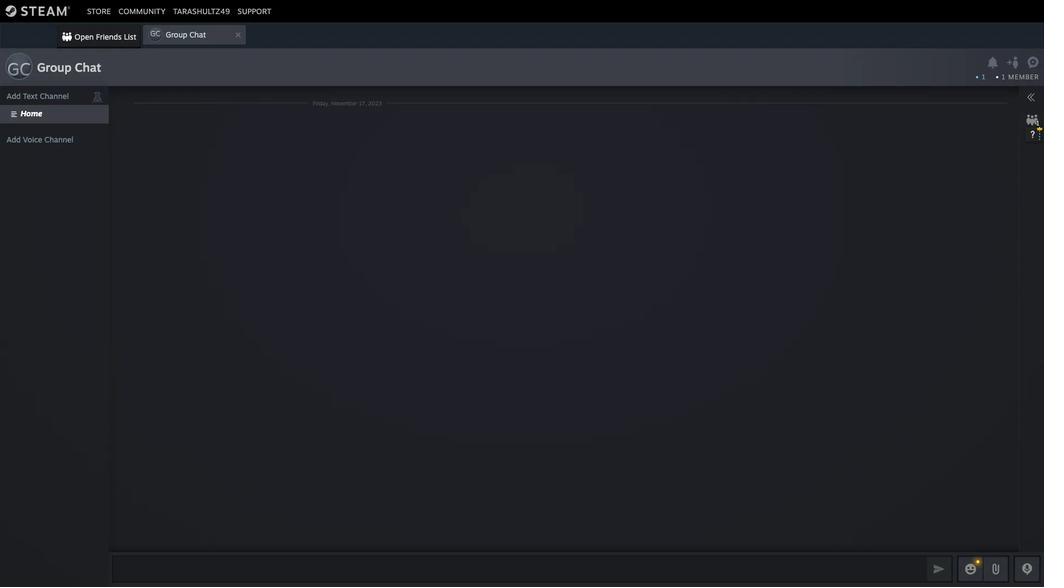 Task type: vqa. For each thing, say whether or not it's contained in the screenshot.
Close this tab icon
yes



Task type: locate. For each thing, give the bounding box(es) containing it.
1 horizontal spatial chat
[[190, 30, 206, 39]]

1 left member
[[1002, 73, 1006, 81]]

chat
[[190, 30, 206, 39], [75, 60, 101, 75]]

1 horizontal spatial group
[[166, 30, 187, 39]]

text
[[23, 91, 38, 101]]

group down tarashultz49
[[166, 30, 187, 39]]

group
[[166, 30, 187, 39], [37, 60, 72, 75]]

invite a friend to this group chat image
[[1007, 55, 1021, 69]]

2 1 from the left
[[1002, 73, 1006, 81]]

add text channel
[[7, 91, 69, 101]]

1 vertical spatial gc
[[7, 58, 31, 80]]

0 horizontal spatial 1
[[982, 73, 986, 81]]

create new voice channel image
[[7, 133, 17, 144]]

1 vertical spatial chat
[[75, 60, 101, 75]]

channel right voice
[[45, 135, 73, 144]]

1 vertical spatial add
[[7, 135, 21, 144]]

0 horizontal spatial group
[[37, 60, 72, 75]]

1 1 from the left
[[982, 73, 986, 81]]

0 vertical spatial channel
[[40, 91, 69, 101]]

gc inside "gc group chat"
[[150, 29, 161, 38]]

send special image
[[990, 563, 1003, 576]]

0 horizontal spatial gc
[[7, 58, 31, 80]]

manage group chat settings image
[[1028, 57, 1042, 70]]

1 add from the top
[[7, 91, 21, 101]]

chat down tarashultz49
[[190, 30, 206, 39]]

friends
[[96, 32, 122, 41]]

friday, november 17, 2023
[[313, 100, 382, 106]]

gc for gc
[[7, 58, 31, 80]]

1 vertical spatial channel
[[45, 135, 73, 144]]

gc
[[150, 29, 161, 38], [7, 58, 31, 80]]

channel right text on the left of the page
[[40, 91, 69, 101]]

community
[[119, 6, 166, 16]]

voice
[[23, 135, 42, 144]]

0 vertical spatial gc
[[150, 29, 161, 38]]

gc up create new text channel icon
[[7, 58, 31, 80]]

2 add from the top
[[7, 135, 21, 144]]

list
[[124, 32, 136, 41]]

home
[[21, 109, 42, 118]]

gc right list
[[150, 29, 161, 38]]

add left voice
[[7, 135, 21, 144]]

0 vertical spatial add
[[7, 91, 21, 101]]

1 vertical spatial group
[[37, 60, 72, 75]]

expand member list image
[[1027, 93, 1036, 102]]

1 horizontal spatial gc
[[150, 29, 161, 38]]

november
[[331, 100, 357, 106]]

0 vertical spatial group
[[166, 30, 187, 39]]

support link
[[234, 6, 275, 16]]

add for add voice channel
[[7, 135, 21, 144]]

1
[[982, 73, 986, 81], [1002, 73, 1006, 81]]

0 vertical spatial chat
[[190, 30, 206, 39]]

1 for 1
[[982, 73, 986, 81]]

add
[[7, 91, 21, 101], [7, 135, 21, 144]]

create new text channel image
[[7, 90, 17, 101]]

17,
[[359, 100, 367, 106]]

None text field
[[112, 556, 925, 583]]

chat up 'unpin channel list' 'icon'
[[75, 60, 101, 75]]

channel
[[40, 91, 69, 101], [45, 135, 73, 144]]

member
[[1009, 73, 1040, 81]]

channel for add voice channel
[[45, 135, 73, 144]]

tarashultz49 link
[[169, 6, 234, 16]]

1 left the 1 member
[[982, 73, 986, 81]]

add voice channel
[[7, 135, 73, 144]]

0 horizontal spatial chat
[[75, 60, 101, 75]]

1 horizontal spatial 1
[[1002, 73, 1006, 81]]

add left text on the left of the page
[[7, 91, 21, 101]]

group up add text channel
[[37, 60, 72, 75]]



Task type: describe. For each thing, give the bounding box(es) containing it.
open
[[75, 32, 94, 41]]

store link
[[83, 6, 115, 16]]

community link
[[115, 6, 169, 16]]

1 for 1 member
[[1002, 73, 1006, 81]]

tarashultz49
[[173, 6, 230, 16]]

submit image
[[932, 562, 947, 576]]

manage notification settings image
[[986, 57, 1000, 69]]

gc group chat
[[150, 29, 206, 39]]

support
[[238, 6, 272, 16]]

channel for add text channel
[[40, 91, 69, 101]]

gc for gc group chat
[[150, 29, 161, 38]]

store
[[87, 6, 111, 16]]

1 member
[[1002, 73, 1040, 81]]

friday,
[[313, 100, 330, 106]]

add for add text channel
[[7, 91, 21, 101]]

group chat
[[37, 60, 101, 75]]

open friends list
[[75, 32, 136, 41]]

group inside "gc group chat"
[[166, 30, 187, 39]]

close this tab image
[[233, 32, 244, 38]]

unpin channel list image
[[90, 89, 104, 103]]

2023
[[368, 100, 382, 106]]

chat inside "gc group chat"
[[190, 30, 206, 39]]



